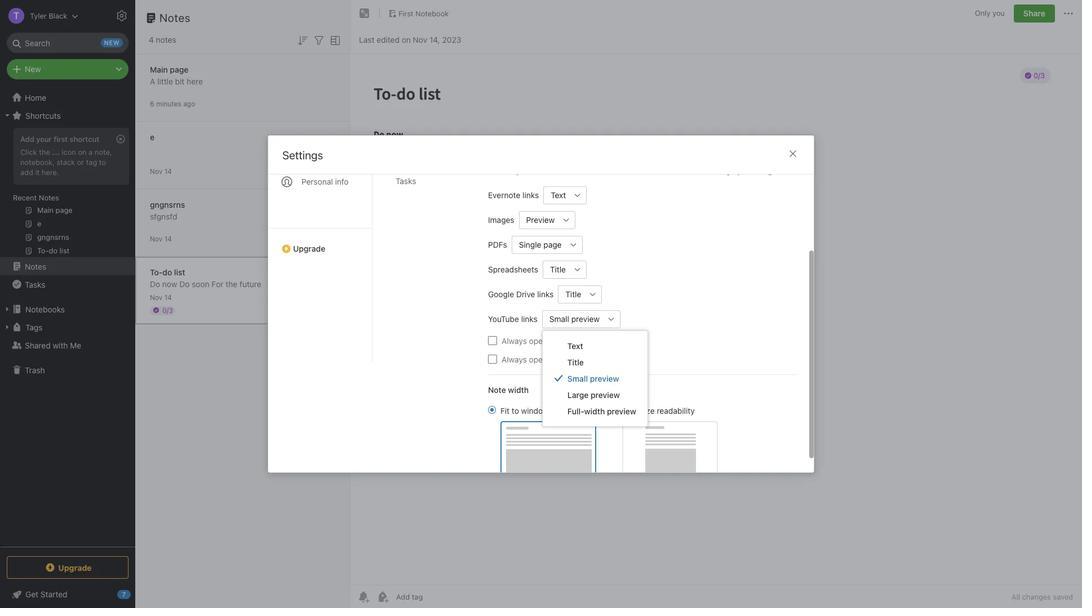 Task type: locate. For each thing, give the bounding box(es) containing it.
title inside choose default view option for spreadsheets field
[[550, 265, 566, 275]]

preview up 'full-width preview'
[[591, 390, 620, 400]]

Search text field
[[15, 33, 121, 53]]

2 always from the top
[[502, 355, 527, 364]]

1 horizontal spatial do
[[179, 279, 190, 289]]

14 up gngnsrns
[[164, 167, 172, 176]]

0 horizontal spatial do
[[150, 279, 160, 289]]

settings
[[282, 149, 323, 162]]

Choose default view option for Images field
[[519, 211, 576, 229]]

on
[[402, 35, 411, 44], [78, 148, 87, 157]]

do down to-
[[150, 279, 160, 289]]

1 vertical spatial title button
[[558, 286, 584, 304]]

1 horizontal spatial upgrade button
[[268, 228, 372, 258]]

1 vertical spatial 14
[[164, 235, 172, 243]]

to down note,
[[99, 158, 106, 167]]

full-
[[568, 407, 584, 416]]

external down always open external files
[[549, 355, 579, 364]]

e
[[150, 132, 154, 142]]

option group containing fit to window
[[488, 405, 718, 477]]

1 horizontal spatial text
[[568, 341, 583, 351]]

small preview link
[[543, 371, 648, 387]]

2 open from the top
[[529, 355, 547, 364]]

1 vertical spatial upgrade button
[[7, 557, 129, 579]]

1 vertical spatial the
[[226, 279, 237, 289]]

external up always open external applications
[[549, 336, 579, 346]]

shared
[[25, 341, 51, 350]]

width down large preview link
[[584, 407, 605, 416]]

1 vertical spatial to
[[512, 406, 519, 416]]

your left default
[[516, 167, 531, 176]]

title button
[[543, 261, 569, 279], [558, 286, 584, 304]]

add
[[20, 135, 34, 144]]

you
[[993, 9, 1005, 18]]

nov 14 for gngnsrns
[[150, 235, 172, 243]]

0/3
[[162, 306, 173, 315]]

nov 14 down the sfgnsfd at top
[[150, 235, 172, 243]]

tasks
[[396, 176, 416, 186], [25, 280, 45, 289]]

nov 14 up 0/3
[[150, 293, 172, 302]]

page up bit
[[170, 65, 188, 74]]

1 vertical spatial tasks
[[25, 280, 45, 289]]

0 vertical spatial small preview
[[549, 315, 600, 324]]

1 horizontal spatial on
[[402, 35, 411, 44]]

tab list
[[268, 65, 373, 363]]

last edited on nov 14, 2023
[[359, 35, 461, 44]]

evernote links
[[488, 191, 539, 200]]

1 horizontal spatial upgrade
[[293, 244, 325, 254]]

add
[[20, 168, 33, 177]]

0 vertical spatial to
[[99, 158, 106, 167]]

links down drive
[[521, 315, 538, 324]]

notes up tasks button
[[25, 262, 46, 271]]

gngnsrns
[[150, 200, 185, 209]]

optimize
[[622, 406, 655, 416]]

title
[[550, 265, 566, 275], [566, 290, 581, 299], [568, 358, 584, 367]]

click
[[20, 148, 37, 157]]

0 vertical spatial the
[[39, 148, 50, 157]]

2 vertical spatial title
[[568, 358, 584, 367]]

the
[[39, 148, 50, 157], [226, 279, 237, 289]]

nov inside note window "element"
[[413, 35, 427, 44]]

tree
[[0, 88, 135, 547]]

width for note
[[508, 385, 529, 395]]

1 vertical spatial nov 14
[[150, 235, 172, 243]]

width
[[508, 385, 529, 395], [584, 407, 605, 416]]

do
[[150, 279, 160, 289], [179, 279, 190, 289]]

add tag image
[[376, 591, 390, 604]]

0 horizontal spatial upgrade
[[58, 563, 92, 573]]

first
[[399, 9, 413, 18]]

2 14 from the top
[[164, 235, 172, 243]]

title up the small preview button on the right bottom of the page
[[566, 290, 581, 299]]

0 horizontal spatial text
[[551, 191, 566, 200]]

Always open external applications checkbox
[[488, 355, 497, 364]]

notes up notes
[[160, 11, 191, 24]]

1 horizontal spatial tasks
[[396, 176, 416, 186]]

0 vertical spatial external
[[549, 336, 579, 346]]

note list element
[[135, 0, 350, 609]]

tree containing home
[[0, 88, 135, 547]]

or
[[77, 158, 84, 167]]

2 nov 14 from the top
[[150, 235, 172, 243]]

to-
[[150, 267, 163, 277]]

6
[[150, 99, 154, 108]]

your
[[36, 135, 52, 144], [516, 167, 531, 176]]

text
[[551, 191, 566, 200], [568, 341, 583, 351]]

text link
[[543, 338, 648, 354]]

0 vertical spatial title
[[550, 265, 566, 275]]

page inside note list element
[[170, 65, 188, 74]]

0 horizontal spatial your
[[36, 135, 52, 144]]

sfgnsfd
[[150, 212, 177, 221]]

1 14 from the top
[[164, 167, 172, 176]]

0 vertical spatial text
[[551, 191, 566, 200]]

2023
[[442, 35, 461, 44]]

14 down the sfgnsfd at top
[[164, 235, 172, 243]]

the right for
[[226, 279, 237, 289]]

edited
[[377, 35, 400, 44]]

shortcut
[[70, 135, 99, 144]]

and
[[625, 167, 638, 176]]

Choose default view option for Evernote links field
[[544, 186, 587, 204]]

1 vertical spatial page
[[544, 240, 562, 250]]

1 vertical spatial open
[[529, 355, 547, 364]]

preview up files on the right
[[571, 315, 600, 324]]

1 horizontal spatial your
[[516, 167, 531, 176]]

window
[[521, 406, 549, 416]]

open for always open external applications
[[529, 355, 547, 364]]

0 horizontal spatial page
[[170, 65, 188, 74]]

text down "views"
[[551, 191, 566, 200]]

files
[[581, 336, 596, 346]]

2 vertical spatial 14
[[164, 293, 172, 302]]

2 external from the top
[[549, 355, 579, 364]]

0 vertical spatial width
[[508, 385, 529, 395]]

0 vertical spatial your
[[36, 135, 52, 144]]

small up large
[[568, 374, 588, 384]]

preview down large preview link
[[607, 407, 636, 416]]

2 do from the left
[[179, 279, 190, 289]]

personal
[[302, 177, 333, 187]]

only you
[[975, 9, 1005, 18]]

1 vertical spatial small
[[568, 374, 588, 384]]

title down single page field
[[550, 265, 566, 275]]

your for default
[[516, 167, 531, 176]]

nov left 14,
[[413, 35, 427, 44]]

0 vertical spatial nov 14
[[150, 167, 172, 176]]

note,
[[95, 148, 112, 157]]

None search field
[[15, 33, 121, 53]]

1 horizontal spatial to
[[512, 406, 519, 416]]

to-do list
[[150, 267, 185, 277]]

to inside icon on a note, notebook, stack or tag to add it here.
[[99, 158, 106, 167]]

nov 14 up gngnsrns
[[150, 167, 172, 176]]

expand tags image
[[3, 323, 12, 332]]

always right always open external applications option
[[502, 355, 527, 364]]

my
[[721, 167, 731, 176]]

notebook
[[416, 9, 449, 18]]

tab list containing personal info
[[268, 65, 373, 363]]

preview button
[[519, 211, 558, 229]]

notes
[[160, 11, 191, 24], [39, 193, 59, 202], [25, 262, 46, 271]]

shared with me
[[25, 341, 81, 350]]

14
[[164, 167, 172, 176], [164, 235, 172, 243], [164, 293, 172, 302]]

small preview up large preview
[[568, 374, 619, 384]]

0 vertical spatial 14
[[164, 167, 172, 176]]

do down the list
[[179, 279, 190, 289]]

1 vertical spatial external
[[549, 355, 579, 364]]

evernote
[[488, 191, 520, 200]]

to
[[99, 158, 106, 167], [512, 406, 519, 416]]

0 horizontal spatial tasks
[[25, 280, 45, 289]]

text button
[[544, 186, 569, 204]]

external for files
[[549, 336, 579, 346]]

1 vertical spatial text
[[568, 341, 583, 351]]

ago
[[183, 99, 195, 108]]

text up always open external applications
[[568, 341, 583, 351]]

nov 14
[[150, 167, 172, 176], [150, 235, 172, 243], [150, 293, 172, 302]]

group containing add your first shortcut
[[0, 125, 135, 262]]

1 vertical spatial upgrade
[[58, 563, 92, 573]]

group
[[0, 125, 135, 262]]

options?
[[733, 167, 764, 176]]

first notebook
[[399, 9, 449, 18]]

tags button
[[0, 318, 135, 337]]

views
[[559, 167, 578, 176]]

title button up the small preview button on the right bottom of the page
[[558, 286, 584, 304]]

the left the "..." at the left
[[39, 148, 50, 157]]

notes inside group
[[39, 193, 59, 202]]

page
[[170, 65, 188, 74], [544, 240, 562, 250]]

spreadsheets
[[488, 265, 538, 275]]

full-width preview link
[[543, 403, 648, 420]]

0 vertical spatial upgrade
[[293, 244, 325, 254]]

links
[[608, 167, 623, 176], [523, 191, 539, 200], [537, 290, 554, 299], [521, 315, 538, 324]]

links right drive
[[537, 290, 554, 299]]

for
[[212, 279, 224, 289]]

notebooks link
[[0, 300, 135, 318]]

title for spreadsheets
[[550, 265, 566, 275]]

open up always open external applications
[[529, 336, 547, 346]]

0 vertical spatial title button
[[543, 261, 569, 279]]

external
[[549, 336, 579, 346], [549, 355, 579, 364]]

width right note
[[508, 385, 529, 395]]

on inside icon on a note, notebook, stack or tag to add it here.
[[78, 148, 87, 157]]

Always open external files checkbox
[[488, 337, 497, 346]]

open down always open external files
[[529, 355, 547, 364]]

1 vertical spatial your
[[516, 167, 531, 176]]

0 vertical spatial open
[[529, 336, 547, 346]]

1 vertical spatial width
[[584, 407, 605, 416]]

notes
[[156, 35, 176, 45]]

page inside button
[[544, 240, 562, 250]]

1 vertical spatial title
[[566, 290, 581, 299]]

1 always from the top
[[502, 336, 527, 346]]

to right fit
[[512, 406, 519, 416]]

1 open from the top
[[529, 336, 547, 346]]

0 vertical spatial on
[[402, 35, 411, 44]]

0 vertical spatial notes
[[160, 11, 191, 24]]

tasks inside tasks "tab"
[[396, 176, 416, 186]]

small up always open external files
[[549, 315, 569, 324]]

page for single page
[[544, 240, 562, 250]]

0 horizontal spatial the
[[39, 148, 50, 157]]

title down files on the right
[[568, 358, 584, 367]]

new button
[[7, 59, 129, 79]]

notes inside note list element
[[160, 11, 191, 24]]

title button down single page field
[[543, 261, 569, 279]]

option group
[[488, 405, 718, 477]]

1 vertical spatial notes
[[39, 193, 59, 202]]

all changes saved
[[1012, 593, 1073, 602]]

2 vertical spatial nov 14
[[150, 293, 172, 302]]

1 vertical spatial small preview
[[568, 374, 619, 384]]

share
[[1024, 8, 1046, 18]]

0 vertical spatial page
[[170, 65, 188, 74]]

1 horizontal spatial the
[[226, 279, 237, 289]]

1 external from the top
[[549, 336, 579, 346]]

Fit to window radio
[[488, 406, 496, 414]]

list
[[174, 267, 185, 277]]

title inside the choose default view option for google drive links 'field'
[[566, 290, 581, 299]]

14 up 0/3
[[164, 293, 172, 302]]

1 do from the left
[[150, 279, 160, 289]]

1 vertical spatial always
[[502, 355, 527, 364]]

0 vertical spatial tasks
[[396, 176, 416, 186]]

Choose default view option for YouTube links field
[[542, 310, 621, 328]]

0 horizontal spatial on
[[78, 148, 87, 157]]

1 horizontal spatial page
[[544, 240, 562, 250]]

note window element
[[350, 0, 1082, 609]]

notes link
[[0, 258, 135, 276]]

on right edited on the top left of the page
[[402, 35, 411, 44]]

fit
[[501, 406, 510, 416]]

on inside note window "element"
[[402, 35, 411, 44]]

first notebook button
[[384, 6, 453, 21]]

0 horizontal spatial width
[[508, 385, 529, 395]]

2 vertical spatial notes
[[25, 262, 46, 271]]

personal info
[[302, 177, 349, 187]]

your up the "click the ..."
[[36, 135, 52, 144]]

1 vertical spatial on
[[78, 148, 87, 157]]

width inside "full-width preview" link
[[584, 407, 605, 416]]

0 vertical spatial small
[[549, 315, 569, 324]]

1 nov 14 from the top
[[150, 167, 172, 176]]

it
[[35, 168, 40, 177]]

small inside button
[[549, 315, 569, 324]]

0 vertical spatial always
[[502, 336, 527, 346]]

notes right "recent"
[[39, 193, 59, 202]]

open
[[529, 336, 547, 346], [529, 355, 547, 364]]

always right "always open external files" checkbox
[[502, 336, 527, 346]]

1 horizontal spatial width
[[584, 407, 605, 416]]

do
[[163, 267, 172, 277]]

links left text button
[[523, 191, 539, 200]]

dropdown list menu
[[543, 338, 648, 420]]

0 horizontal spatial to
[[99, 158, 106, 167]]

page right single
[[544, 240, 562, 250]]

on left a
[[78, 148, 87, 157]]

attachments.
[[640, 167, 685, 176]]

your inside group
[[36, 135, 52, 144]]

Choose default view option for PDFs field
[[512, 236, 583, 254]]

images
[[488, 215, 514, 225]]

small preview down the choose default view option for google drive links 'field'
[[549, 315, 600, 324]]

always
[[502, 336, 527, 346], [502, 355, 527, 364]]

notebooks
[[25, 305, 65, 314]]



Task type: vqa. For each thing, say whether or not it's contained in the screenshot.


Task type: describe. For each thing, give the bounding box(es) containing it.
nov up 0/3
[[150, 293, 162, 302]]

text inside dropdown list menu
[[568, 341, 583, 351]]

a
[[89, 148, 93, 157]]

note width
[[488, 385, 529, 395]]

main page
[[150, 65, 188, 74]]

tasks button
[[0, 276, 135, 294]]

a little bit here
[[150, 76, 203, 86]]

your for first
[[36, 135, 52, 144]]

always for always open external applications
[[502, 355, 527, 364]]

shortcuts
[[25, 111, 61, 120]]

expand note image
[[358, 7, 371, 20]]

title button for google drive links
[[558, 286, 584, 304]]

single page
[[519, 240, 562, 250]]

are
[[707, 167, 719, 176]]

settings image
[[115, 9, 129, 23]]

page for main page
[[170, 65, 188, 74]]

pdfs
[[488, 240, 507, 250]]

large preview link
[[543, 387, 648, 403]]

optimize readability
[[622, 406, 695, 416]]

youtube
[[488, 315, 519, 324]]

always for always open external files
[[502, 336, 527, 346]]

close image
[[786, 147, 800, 161]]

tags
[[25, 323, 43, 332]]

note
[[488, 385, 506, 395]]

expand notebooks image
[[3, 305, 12, 314]]

shortcuts button
[[0, 107, 135, 125]]

now
[[162, 279, 177, 289]]

future
[[240, 279, 261, 289]]

6 minutes ago
[[150, 99, 195, 108]]

3 14 from the top
[[164, 293, 172, 302]]

with
[[53, 341, 68, 350]]

Choose default view option for Google Drive links field
[[558, 286, 602, 304]]

bit
[[175, 76, 185, 86]]

home
[[25, 93, 46, 102]]

nov down e
[[150, 167, 162, 176]]

tasks inside tasks button
[[25, 280, 45, 289]]

...
[[52, 148, 60, 157]]

title link
[[543, 354, 648, 371]]

14 for e
[[164, 167, 172, 176]]

small preview inside dropdown list menu
[[568, 374, 619, 384]]

single page button
[[512, 236, 565, 254]]

me
[[70, 341, 81, 350]]

always open external applications
[[502, 355, 625, 364]]

open for always open external files
[[529, 336, 547, 346]]

links left the and
[[608, 167, 623, 176]]

drive
[[516, 290, 535, 299]]

4 notes
[[149, 35, 176, 45]]

full-width preview
[[568, 407, 636, 416]]

title inside "link"
[[568, 358, 584, 367]]

a
[[150, 76, 155, 86]]

what
[[687, 167, 705, 176]]

tasks tab
[[387, 172, 470, 191]]

0 vertical spatial upgrade button
[[268, 228, 372, 258]]

for
[[580, 167, 590, 176]]

main
[[150, 65, 168, 74]]

large preview
[[568, 390, 620, 400]]

nov down the sfgnsfd at top
[[150, 235, 162, 243]]

youtube links
[[488, 315, 538, 324]]

nov 14 for e
[[150, 167, 172, 176]]

14,
[[429, 35, 440, 44]]

trash link
[[0, 361, 135, 379]]

little
[[157, 76, 173, 86]]

text inside button
[[551, 191, 566, 200]]

upgrade for upgrade popup button to the top
[[293, 244, 325, 254]]

Optimize readability radio
[[610, 406, 618, 414]]

preview up large preview link
[[590, 374, 619, 384]]

0 horizontal spatial upgrade button
[[7, 557, 129, 579]]

gngnsrns sfgnsfd
[[150, 200, 185, 221]]

notebook,
[[20, 158, 55, 167]]

the inside group
[[39, 148, 50, 157]]

preview
[[526, 215, 555, 225]]

external for applications
[[549, 355, 579, 364]]

new
[[592, 167, 606, 176]]

saved
[[1053, 593, 1073, 602]]

info
[[335, 177, 349, 187]]

what are my options?
[[687, 167, 764, 176]]

small inside dropdown list menu
[[568, 374, 588, 384]]

always open external files
[[502, 336, 596, 346]]

icon on a note, notebook, stack or tag to add it here.
[[20, 148, 112, 177]]

Choose default view option for Spreadsheets field
[[543, 261, 587, 279]]

title button for spreadsheets
[[543, 261, 569, 279]]

upgrade for upgrade popup button to the left
[[58, 563, 92, 573]]

icon
[[62, 148, 76, 157]]

soon
[[192, 279, 209, 289]]

add a reminder image
[[357, 591, 370, 604]]

do now do soon for the future
[[150, 279, 261, 289]]

default
[[533, 167, 557, 176]]

google drive links
[[488, 290, 554, 299]]

small preview inside button
[[549, 315, 600, 324]]

recent notes
[[13, 193, 59, 202]]

title for google drive links
[[566, 290, 581, 299]]

applications
[[581, 355, 625, 364]]

trash
[[25, 366, 45, 375]]

group inside tree
[[0, 125, 135, 262]]

only
[[975, 9, 991, 18]]

width for full-
[[584, 407, 605, 416]]

changes
[[1022, 593, 1051, 602]]

readability
[[657, 406, 695, 416]]

recent
[[13, 193, 37, 202]]

choose
[[488, 167, 514, 176]]

share button
[[1014, 5, 1055, 23]]

single
[[519, 240, 541, 250]]

first
[[54, 135, 68, 144]]

preview inside button
[[571, 315, 600, 324]]

minutes
[[156, 99, 181, 108]]

Note Editor text field
[[350, 54, 1082, 586]]

the inside note list element
[[226, 279, 237, 289]]

14 for gngnsrns
[[164, 235, 172, 243]]

3 nov 14 from the top
[[150, 293, 172, 302]]

click the ...
[[20, 148, 60, 157]]



